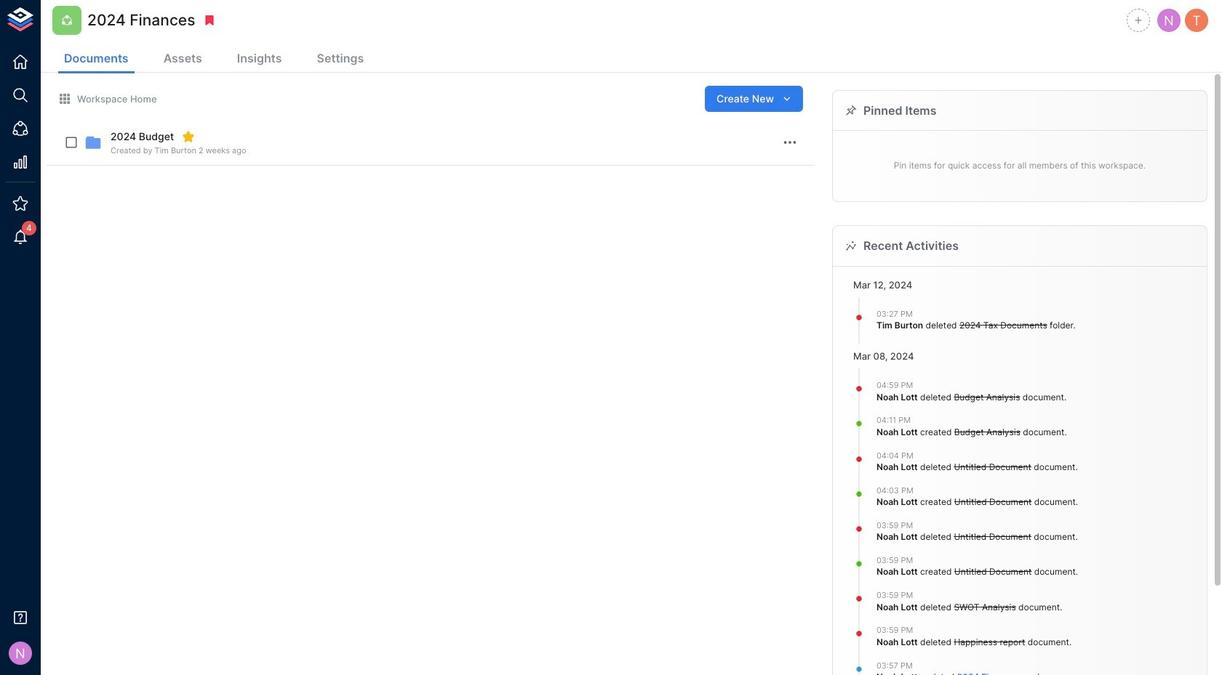 Task type: locate. For each thing, give the bounding box(es) containing it.
remove bookmark image
[[203, 14, 216, 27]]



Task type: vqa. For each thing, say whether or not it's contained in the screenshot.
A
no



Task type: describe. For each thing, give the bounding box(es) containing it.
remove favorite image
[[182, 130, 195, 143]]



